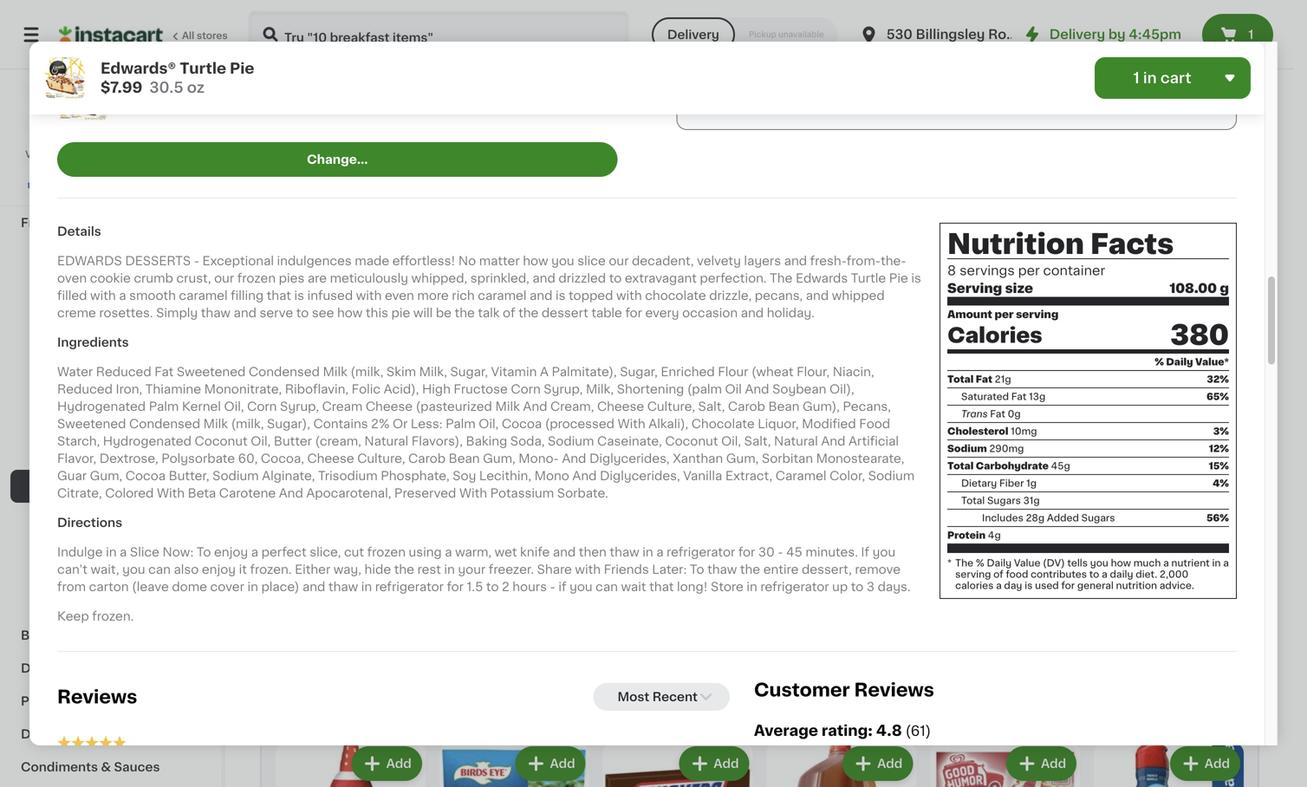 Task type: describe. For each thing, give the bounding box(es) containing it.
and left drizzled
[[533, 272, 556, 284]]

the left rest
[[394, 563, 414, 576]]

& left eggs
[[57, 85, 68, 97]]

for inside * the % daily value (dv) tells you how much a nutrient in a serving of food contributes to a daily diet. 2,000 calories a day is used for general nutrition advice.
[[1062, 581, 1075, 590]]

1 pillsbury pie crusts, deep dish from the left
[[260, 546, 381, 575]]

1 in cart field
[[1095, 57, 1251, 99]]

turtle for edwards® turtle pie $7.99 30.5 oz
[[180, 61, 226, 76]]

2 (231) from the left
[[1169, 582, 1192, 592]]

frozen broths & juice concentrate
[[31, 546, 165, 576]]

1 vertical spatial milk
[[495, 400, 520, 413]]

either
[[295, 563, 331, 576]]

4.8
[[876, 723, 902, 738]]

0 horizontal spatial palm
[[149, 400, 179, 413]]

favorite
[[936, 250, 985, 262]]

fat for saturated fat 13g
[[1012, 392, 1027, 401]]

niacin,
[[833, 366, 875, 378]]

in right cover in the left of the page
[[247, 581, 258, 593]]

1 horizontal spatial milk
[[323, 366, 348, 378]]

flavor,
[[57, 452, 96, 465]]

oil, up the 60,
[[251, 435, 271, 447]]

1 horizontal spatial culture,
[[647, 400, 695, 413]]

1 vertical spatial (milk,
[[231, 418, 264, 430]]

15%
[[1209, 461, 1229, 471]]

1 vertical spatial diglycerides,
[[600, 470, 680, 482]]

0 horizontal spatial 38 oz
[[429, 20, 456, 29]]

1 vertical spatial palm
[[446, 418, 476, 430]]

and down filling
[[234, 307, 257, 319]]

includes
[[982, 513, 1024, 523]]

edwards for edwards® edwards premium desserts cookies and crème pie
[[1167, 250, 1220, 262]]

and up the mono
[[562, 452, 586, 465]]

guarantee
[[133, 181, 184, 190]]

sara lee pound cake, all butter, family size 16 oz
[[598, 546, 748, 590]]

of inside * the % daily value (dv) tells you how much a nutrient in a serving of food contributes to a daily diet. 2,000 calories a day is used for general nutrition advice.
[[994, 570, 1004, 579]]

& up frozen desserts link at the left bottom of page
[[110, 447, 119, 460]]

0 horizontal spatial milk,
[[419, 366, 447, 378]]

potassium
[[490, 487, 554, 499]]

0 vertical spatial daily
[[1166, 357, 1194, 367]]

1 horizontal spatial refrigerator
[[667, 546, 735, 558]]

& inside ben & jerry's dough chunks chocolate chip cookie dough chunks
[[287, 250, 297, 262]]

& left candy
[[69, 184, 79, 196]]

vitamin
[[491, 366, 537, 378]]

directions
[[57, 517, 122, 529]]

later:
[[652, 563, 687, 576]]

1 vertical spatial hydrogenated
[[103, 435, 192, 447]]

pie up either
[[316, 546, 335, 558]]

how inside * the % daily value (dv) tells you how much a nutrient in a serving of food contributes to a daily diet. 2,000 calories a day is used for general nutrition advice.
[[1111, 558, 1132, 568]]

1 vertical spatial 38
[[598, 300, 611, 310]]

1 horizontal spatial créme
[[1002, 563, 1043, 575]]

thaw up store
[[708, 563, 737, 576]]

$ for edwards® hershey's chocolate créme pie
[[939, 524, 946, 533]]

service type group
[[652, 17, 838, 52]]

frozen for frozen desserts
[[31, 480, 72, 492]]

nutrition facts
[[948, 231, 1174, 258]]

edwards® up your
[[429, 546, 489, 558]]

0 vertical spatial carob
[[728, 400, 766, 413]]

& left pasta
[[91, 728, 101, 740]]

0 horizontal spatial chunks
[[260, 267, 306, 279]]

special instructions
[[677, 31, 828, 46]]

total for dietary fiber 1g
[[948, 461, 974, 471]]

1 vertical spatial carob
[[408, 452, 446, 465]]

pie up used at bottom
[[1046, 563, 1065, 575]]

trans
[[962, 409, 988, 419]]

0 vertical spatial how
[[523, 255, 548, 267]]

1 horizontal spatial reviews
[[854, 681, 935, 699]]

is inside * the % daily value (dv) tells you how much a nutrient in a serving of food contributes to a daily diet. 2,000 calories a day is used for general nutrition advice.
[[1025, 581, 1033, 590]]

can't
[[57, 563, 88, 576]]

36 down pecans,
[[767, 317, 780, 327]]

0 horizontal spatial salt,
[[698, 400, 725, 413]]

1 vertical spatial milk,
[[586, 383, 614, 395]]

1 vertical spatial chunks
[[350, 285, 396, 297]]

1 vertical spatial enjoy
[[202, 563, 236, 576]]

phosphate,
[[381, 470, 450, 482]]

16
[[598, 580, 609, 590]]

1 vertical spatial can
[[596, 581, 618, 593]]

most recent button
[[594, 683, 730, 711]]

smooth
[[129, 289, 176, 302]]

sodium down cholesterol
[[948, 444, 987, 453]]

creme
[[1015, 250, 1056, 262]]

0 vertical spatial cream
[[53, 283, 94, 295]]

1 vertical spatial cocoa
[[125, 470, 166, 482]]

0 vertical spatial 2
[[598, 37, 604, 47]]

& up cookie
[[116, 250, 126, 262]]

0 horizontal spatial cheese
[[307, 452, 354, 465]]

customer reviews
[[754, 681, 935, 699]]

1 ct
[[503, 373, 524, 386]]

whipped
[[832, 289, 885, 302]]

0 vertical spatial condensed
[[249, 366, 320, 378]]

0 vertical spatial hydrogenated
[[57, 400, 146, 413]]

for left 1.5
[[447, 581, 464, 593]]

favorite day creme brulee 2 each
[[936, 250, 1056, 294]]

frozen for frozen broths & juice concentrate
[[31, 546, 72, 558]]

in inside 'tru fru pineapple in white chocolate & coconut 8 oz'
[[537, 250, 548, 262]]

ice cream & popsicles link
[[10, 272, 211, 305]]

0 horizontal spatial to
[[197, 546, 211, 558]]

and up sorbate.
[[573, 470, 597, 482]]

0 horizontal spatial if
[[57, 31, 68, 46]]

fructose
[[454, 383, 508, 395]]

2 horizontal spatial refrigerator
[[761, 581, 829, 593]]

2 horizontal spatial with
[[618, 418, 646, 430]]

0 horizontal spatial créme
[[313, 81, 354, 93]]

0 vertical spatial hershey's
[[182, 81, 244, 93]]

2 inside the indulge in a slice now: to enjoy a perfect slice, cut frozen using a warm, wet knife and then thaw in a refrigerator for 30 - 45 minutes. if you can't wait, you can also enjoy it frozen. either way, hide the rest in your freezer. share with friends later: to thaw the entire dessert, remove from carton (leave dome cover in place) and thaw in refrigerator for 1.5 to 2 hours - if you can wait that long! store in refrigerator up to 3 days.
[[502, 581, 510, 593]]

1 vertical spatial dough
[[306, 285, 347, 297]]

thaw down way,
[[329, 581, 358, 593]]

no
[[459, 255, 476, 267]]

crumb
[[134, 272, 173, 284]]

edwards® down produce link
[[120, 81, 179, 93]]

to up topped
[[609, 272, 622, 284]]

in down the hide
[[361, 581, 372, 593]]

0 horizontal spatial frozen.
[[92, 610, 134, 622]]

frozen breakfast link
[[10, 404, 211, 437]]

0 horizontal spatial sweetened
[[57, 418, 126, 430]]

1 vertical spatial (2.91k)
[[662, 286, 696, 296]]

sponsored badge image for tru fru pineapple in white chocolate & coconut
[[429, 314, 481, 324]]

2.67
[[614, 37, 635, 47]]

also
[[174, 563, 199, 576]]

water reduced fat sweetened condensed milk (milk, skim milk, sugar, vitamin a palmitate), sugar, enriched flour (wheat flour, niacin, reduced iron, thiamine mononitrate, riboflavin, folic acid), high fructose corn syrup, milk, shortening (palm oil and soybean oil), hydrogenated palm kernel oil, corn syrup, cream cheese (pasteurized milk and cream, cheese culture, salt, carob bean gum), pecans, sweetened condensed milk (milk, sugar), contains 2% or less: palm oil, cocoa (processed with alkali), chocolate liquor, modified food starch, hydrogenated coconut oil, butter (cream, natural flavors), baking soda, sodium caseinate, coconut oil, salt, natural and artificial flavor, dextrose, polysorbate 60, cocoa, cheese culture, carob bean gum, mono- and diglycerides, xanthan gum, sorbitan monostearate, guar gum, cocoa butter, sodium alginate, trisodium phosphate, soy lecithin, mono and diglycerides, vanilla extract, caramel color, sodium citrate, colored with beta carotene and apocarotenal, preserved with potassium sorbate.
[[57, 366, 915, 499]]

share
[[537, 563, 572, 576]]

30.5 inside edwards® turtle pie $7.99 30.5 oz
[[149, 80, 184, 95]]

pound
[[653, 546, 693, 558]]

a up family
[[657, 546, 664, 558]]

frozen for frozen breads & doughs
[[31, 513, 72, 525]]

frozen inside edwards desserts - exceptional indulgences made effortless! no matter how you slice our decadent, velvety layers and fresh-from-the- oven cookie crumb crust, our frozen pies are meticulously whipped, sprinkled, and drizzled to extravagant perfection. the edwards turtle pie is filled with a smooth caramel filling that is infused with even more rich caramel and is topped with chocolate drizzle, pecans, and whipped creme rosettes. simply thaw and serve to see how this pie will be the talk of the dessert table for every occasion and holiday.
[[237, 272, 276, 284]]

amount per serving
[[948, 310, 1059, 320]]

0 vertical spatial dough
[[345, 250, 386, 262]]

108.00
[[1170, 282, 1217, 295]]

1 horizontal spatial (114)
[[1000, 582, 1022, 592]]

3 inside the indulge in a slice now: to enjoy a perfect slice, cut frozen using a warm, wet knife and then thaw in a refrigerator for 30 - 45 minutes. if you can't wait, you can also enjoy it frozen. either way, hide the rest in your freezer. share with friends later: to thaw the entire dessert, remove from carton (leave dome cover in place) and thaw in refrigerator for 1.5 to 2 hours - if you can wait that long! store in refrigerator up to 3 days.
[[867, 581, 875, 593]]

pasta
[[104, 728, 139, 740]]

chocolate
[[645, 289, 706, 302]]

0 vertical spatial syrup,
[[544, 383, 583, 395]]

to right the up
[[851, 581, 864, 593]]

edwards® hershey's chocolate créme pie image
[[57, 69, 109, 122]]

1 sugar, from the left
[[450, 366, 488, 378]]

2 12 oz from the left
[[1105, 596, 1129, 606]]

0 vertical spatial snacks
[[21, 184, 66, 196]]

8 for 8
[[948, 265, 956, 277]]

2 sugar, from the left
[[620, 366, 658, 378]]

entire
[[764, 563, 799, 576]]

snacks & candy
[[21, 184, 124, 196]]

candy
[[82, 184, 124, 196]]

36 oz right stores
[[260, 37, 287, 47]]

chocolate down with...
[[247, 81, 310, 93]]

and up holiday.
[[806, 289, 829, 302]]

from
[[57, 581, 86, 593]]

mono
[[535, 470, 570, 482]]

fat for total fat 21g
[[976, 375, 993, 384]]

1 vertical spatial culture,
[[357, 452, 405, 465]]

the inside * the % daily value (dv) tells you how much a nutrient in a serving of food contributes to a daily diet. 2,000 calories a day is used for general nutrition advice.
[[956, 558, 974, 568]]

you down slice
[[122, 563, 145, 576]]

frozen link
[[10, 206, 211, 239]]

sodium down (processed
[[548, 435, 594, 447]]

0 horizontal spatial (114)
[[662, 23, 684, 33]]

0 vertical spatial edwards® hershey's chocolate créme pie
[[120, 81, 376, 93]]

frozen vegetables
[[31, 382, 144, 394]]

fru
[[451, 250, 470, 262]]

7 for edwards® edwards premium desserts cookies and crème pie
[[1115, 227, 1126, 245]]

thaw up the "friends"
[[610, 546, 640, 558]]

a right the using
[[445, 546, 452, 558]]

callender's for frozen
[[804, 250, 873, 262]]

billingsley
[[916, 28, 985, 41]]

$ for edwards® edwards premium desserts cookies and crème pie
[[1108, 228, 1115, 237]]

0 horizontal spatial (61)
[[493, 565, 511, 574]]

fat for trans fat 0g
[[990, 409, 1006, 419]]

% inside * the % daily value (dv) tells you how much a nutrient in a serving of food contributes to a daily diet. 2,000 calories a day is used for general nutrition advice.
[[976, 558, 985, 568]]

99 for favorite day creme brulee
[[958, 228, 972, 237]]

day
[[988, 250, 1012, 262]]

1 deep from the left
[[260, 563, 293, 575]]

0 horizontal spatial gum,
[[90, 470, 122, 482]]

1 horizontal spatial corn
[[511, 383, 541, 395]]

a right the nutrient
[[1224, 558, 1229, 568]]

(61) inside "average rating: 4.8 (61)"
[[906, 724, 931, 738]]

a left slice
[[120, 546, 127, 558]]

white
[[429, 267, 465, 279]]

instacart.
[[94, 163, 142, 173]]

dessert inside 'marie callender's dutch apple pie frozen dessert'
[[703, 267, 751, 279]]

oz inside edwards® turtle pie $7.99 30.5 oz
[[187, 80, 205, 95]]

frozen breads & doughs link
[[10, 503, 211, 536]]

sodium up the carotene
[[213, 470, 259, 482]]

much
[[1134, 558, 1161, 568]]

dry goods & pasta
[[21, 728, 139, 740]]

1 horizontal spatial with
[[459, 487, 487, 499]]

530 billingsley road button
[[859, 10, 1024, 59]]

callender's for pie
[[635, 250, 704, 262]]

with down cookie
[[90, 289, 116, 302]]

36 right special
[[767, 37, 780, 47]]

1 horizontal spatial salt,
[[744, 435, 771, 447]]

indulge in a slice now: to enjoy a perfect slice, cut frozen using a warm, wet knife and then thaw in a refrigerator for 30 - 45 minutes. if you can't wait, you can also enjoy it frozen. either way, hide the rest in your freezer. share with friends later: to thaw the entire dessert, remove from carton (leave dome cover in place) and thaw in refrigerator for 1.5 to 2 hours - if you can wait that long! store in refrigerator up to 3 days.
[[57, 546, 911, 593]]

for left "30"
[[739, 546, 755, 558]]

you up the key
[[873, 546, 896, 558]]

0 horizontal spatial 38
[[429, 20, 442, 29]]

the down rich on the top left of page
[[455, 307, 475, 319]]

1 horizontal spatial serving
[[1016, 310, 1059, 320]]

1 horizontal spatial cheese
[[366, 400, 413, 413]]

0 horizontal spatial with
[[157, 487, 185, 499]]

1 12 from the left
[[260, 596, 270, 606]]

1 horizontal spatial meat
[[75, 447, 107, 460]]

0 vertical spatial sugars
[[988, 496, 1021, 505]]

deli link
[[10, 652, 211, 685]]

1 horizontal spatial gum,
[[483, 452, 516, 465]]

0 horizontal spatial corn
[[247, 400, 277, 413]]

total fat 21g
[[948, 375, 1012, 384]]

calories
[[948, 325, 1043, 346]]

and down either
[[303, 581, 325, 593]]

to inside * the % daily value (dv) tells you how much a nutrient in a serving of food contributes to a daily diet. 2,000 calories a day is used for general nutrition advice.
[[1090, 570, 1100, 579]]

butter, inside water reduced fat sweetened condensed milk (milk, skim milk, sugar, vitamin a palmitate), sugar, enriched flour (wheat flour, niacin, reduced iron, thiamine mononitrate, riboflavin, folic acid), high fructose corn syrup, milk, shortening (palm oil and soybean oil), hydrogenated palm kernel oil, corn syrup, cream cheese (pasteurized milk and cream, cheese culture, salt, carob bean gum), pecans, sweetened condensed milk (milk, sugar), contains 2% or less: palm oil, cocoa (processed with alkali), chocolate liquor, modified food starch, hydrogenated coconut oil, butter (cream, natural flavors), baking soda, sodium caseinate, coconut oil, salt, natural and artificial flavor, dextrose, polysorbate 60, cocoa, cheese culture, carob bean gum, mono- and diglycerides, xanthan gum, sorbitan monostearate, guar gum, cocoa butter, sodium alginate, trisodium phosphate, soy lecithin, mono and diglycerides, vanilla extract, caramel color, sodium citrate, colored with beta carotene and apocarotenal, preserved with potassium sorbate.
[[169, 470, 209, 482]]

drizzle,
[[709, 289, 752, 302]]

flour
[[718, 366, 749, 378]]

to right 1.5
[[486, 581, 499, 593]]

1 vertical spatial bean
[[449, 452, 480, 465]]

& inside "frozen broths & juice concentrate"
[[119, 546, 128, 558]]

pie inside 'marie callender's dutch apple pie frozen dessert'
[[637, 267, 656, 279]]

saturated
[[962, 392, 1009, 401]]

frozen for frozen pizzas & meals
[[31, 250, 72, 262]]

the down "30"
[[740, 563, 761, 576]]

key
[[873, 563, 896, 575]]

frozen for frozen
[[21, 217, 63, 229]]

0 vertical spatial enjoy
[[214, 546, 248, 558]]

2 horizontal spatial gum,
[[726, 452, 759, 465]]

whipped,
[[411, 272, 468, 284]]

is left brulee
[[912, 272, 922, 284]]

1 horizontal spatial to
[[690, 563, 704, 576]]

total sugars 31g
[[962, 496, 1040, 505]]

in up 30.5 oz
[[444, 563, 455, 576]]

& inside 'tru fru pineapple in white chocolate & coconut 8 oz'
[[534, 267, 544, 279]]

breads
[[75, 513, 118, 525]]

pie inside edwards desserts - exceptional indulgences made effortless! no matter how you slice our decadent, velvety layers and fresh-from-the- oven cookie crumb crust, our frozen pies are meticulously whipped, sprinkled, and drizzled to extravagant perfection. the edwards turtle pie is filled with a smooth caramel filling that is infused with even more rich caramel and is topped with chocolate drizzle, pecans, and whipped creme rosettes. simply thaw and serve to see how this pie will be the talk of the dessert table for every occasion and holiday.
[[889, 272, 908, 284]]

apple
[[598, 267, 634, 279]]

0 horizontal spatial (2.91k)
[[493, 6, 527, 15]]

a left perfect
[[251, 546, 258, 558]]

0 horizontal spatial (690)
[[324, 23, 351, 33]]

0 vertical spatial can
[[148, 563, 171, 576]]

total for saturated fat 13g
[[948, 375, 974, 384]]

way,
[[334, 563, 361, 576]]

soy
[[453, 470, 476, 482]]

cholesterol 10mg
[[948, 427, 1037, 436]]

pie up 2,000
[[1160, 546, 1179, 558]]

1 horizontal spatial (690)
[[831, 304, 858, 313]]

dessert,
[[802, 563, 852, 576]]

0 horizontal spatial our
[[214, 272, 234, 284]]

1 dish from the left
[[296, 563, 324, 575]]

skim
[[387, 366, 416, 378]]

if inside the indulge in a slice now: to enjoy a perfect slice, cut frozen using a warm, wet knife and then thaw in a refrigerator for 30 - 45 minutes. if you can't wait, you can also enjoy it frozen. either way, hide the rest in your freezer. share with friends later: to thaw the entire dessert, remove from carton (leave dome cover in place) and thaw in refrigerator for 1.5 to 2 hours - if you can wait that long! store in refrigerator up to 3 days.
[[861, 546, 870, 558]]

fat inside water reduced fat sweetened condensed milk (milk, skim milk, sugar, vitamin a palmitate), sugar, enriched flour (wheat flour, niacin, reduced iron, thiamine mononitrate, riboflavin, folic acid), high fructose corn syrup, milk, shortening (palm oil and soybean oil), hydrogenated palm kernel oil, corn syrup, cream cheese (pasteurized milk and cream, cheese culture, salt, carob bean gum), pecans, sweetened condensed milk (milk, sugar), contains 2% or less: palm oil, cocoa (processed with alkali), chocolate liquor, modified food starch, hydrogenated coconut oil, butter (cream, natural flavors), baking soda, sodium caseinate, coconut oil, salt, natural and artificial flavor, dextrose, polysorbate 60, cocoa, cheese culture, carob bean gum, mono- and diglycerides, xanthan gum, sorbitan monostearate, guar gum, cocoa butter, sodium alginate, trisodium phosphate, soy lecithin, mono and diglycerides, vanilla extract, caramel color, sodium citrate, colored with beta carotene and apocarotenal, preserved with potassium sorbate.
[[155, 366, 174, 378]]

is up the dessert
[[556, 289, 566, 302]]

sodium down monostearate,
[[869, 470, 915, 482]]

2 vertical spatial total
[[962, 496, 985, 505]]

0 horizontal spatial reviews
[[57, 688, 137, 706]]

and down "modified" at the bottom right of page
[[821, 435, 846, 447]]

the inside edwards desserts - exceptional indulgences made effortless! no matter how you slice our decadent, velvety layers and fresh-from-the- oven cookie crumb crust, our frozen pies are meticulously whipped, sprinkled, and drizzled to extravagant perfection. the edwards turtle pie is filled with a smooth caramel filling that is infused with even more rich caramel and is topped with chocolate drizzle, pecans, and whipped creme rosettes. simply thaw and serve to see how this pie will be the talk of the dessert table for every occasion and holiday.
[[770, 272, 793, 284]]

(pasteurized
[[416, 400, 492, 413]]

edwards® edwards singles desserts key lime pie slices 2pk
[[767, 546, 896, 593]]

2 pillsbury pie crusts, deep dish from the left
[[1105, 546, 1226, 575]]

& down colored
[[121, 513, 131, 525]]

and down (wheat
[[745, 383, 770, 395]]

and down alginate,
[[279, 487, 303, 499]]

exceptional
[[202, 255, 274, 267]]

pineapple
[[474, 250, 534, 262]]

oz inside sara lee pound cake, all butter, family size 16 oz
[[611, 580, 622, 590]]

edwards® down protein
[[936, 546, 995, 558]]

out
[[72, 31, 97, 46]]

per for amount
[[995, 310, 1014, 320]]

turtle inside edwards desserts - exceptional indulgences made effortless! no matter how you slice our decadent, velvety layers and fresh-from-the- oven cookie crumb crust, our frozen pies are meticulously whipped, sprinkled, and drizzled to extravagant perfection. the edwards turtle pie is filled with a smooth caramel filling that is infused with even more rich caramel and is topped with chocolate drizzle, pecans, and whipped creme rosettes. simply thaw and serve to see how this pie will be the talk of the dessert table for every occasion and holiday.
[[851, 272, 886, 284]]

and up pumpkin at top
[[784, 255, 807, 267]]

hershey's inside edwards® hershey's chocolate créme pie
[[998, 546, 1060, 558]]

servings per container
[[960, 265, 1106, 277]]

kernel
[[182, 400, 221, 413]]

breakfast
[[75, 414, 133, 427]]

0 vertical spatial of
[[101, 31, 116, 46]]

1 horizontal spatial our
[[609, 255, 629, 267]]

you inside * the % daily value (dv) tells you how much a nutrient in a serving of food contributes to a daily diet. 2,000 calories a day is used for general nutrition advice.
[[1091, 558, 1109, 568]]

butter, inside sara lee pound cake, all butter, family size 16 oz
[[598, 563, 639, 575]]

a up general
[[1102, 570, 1108, 579]]

is down pies
[[294, 289, 304, 302]]

servings
[[960, 265, 1015, 277]]

it
[[239, 563, 247, 576]]

pie up change... 'button'
[[357, 81, 376, 93]]

& right the filled
[[97, 283, 106, 295]]

0 vertical spatial cocoa
[[502, 418, 542, 430]]

coconut inside 'tru fru pineapple in white chocolate & coconut 8 oz'
[[429, 285, 482, 297]]

a left day
[[996, 581, 1002, 590]]

sponsored badge image for marie callender's dutch apple pie frozen dessert
[[598, 313, 650, 323]]

monostearate,
[[816, 452, 905, 465]]

2 vertical spatial -
[[550, 581, 556, 593]]

12%
[[1209, 444, 1229, 453]]

frozen for frozen snacks
[[31, 316, 72, 328]]

serving inside * the % daily value (dv) tells you how much a nutrient in a serving of food contributes to a daily diet. 2,000 calories a day is used for general nutrition advice.
[[956, 570, 991, 579]]

1 vertical spatial reduced
[[57, 383, 113, 395]]

drizzled
[[559, 272, 606, 284]]

0 vertical spatial 3
[[1115, 523, 1127, 541]]

1 vertical spatial -
[[778, 546, 783, 558]]

oil, up baking
[[479, 418, 499, 430]]

0 vertical spatial %
[[1155, 357, 1164, 367]]

the left the dessert
[[519, 307, 539, 319]]

1 horizontal spatial (milk,
[[351, 366, 384, 378]]

effortless!
[[393, 255, 455, 267]]

desserts for premium
[[1162, 267, 1218, 279]]

you right if
[[570, 581, 593, 593]]

edwards® inside edwards® turtle pie $7.99 30.5 oz
[[101, 61, 176, 76]]

0 vertical spatial diglycerides,
[[590, 452, 670, 465]]

marie for marie callender's pumpkin pie frozen dessert
[[767, 250, 801, 262]]

1 vertical spatial how
[[337, 307, 363, 319]]

contributes
[[1031, 570, 1087, 579]]

and up the dessert
[[530, 289, 553, 302]]

with inside view pricing policy. not affiliated with instacart.
[[71, 163, 92, 173]]

0 horizontal spatial milk
[[203, 418, 228, 430]]

oil, down mononitrate,
[[224, 400, 244, 413]]

and down ct
[[523, 400, 548, 413]]

0 horizontal spatial condensed
[[129, 418, 200, 430]]

- inside edwards desserts - exceptional indulgences made effortless! no matter how you slice our decadent, velvety layers and fresh-from-the- oven cookie crumb crust, our frozen pies are meticulously whipped, sprinkled, and drizzled to extravagant perfection. the edwards turtle pie is filled with a smooth caramel filling that is infused with even more rich caramel and is topped with chocolate drizzle, pecans, and whipped creme rosettes. simply thaw and serve to see how this pie will be the talk of the dessert table for every occasion and holiday.
[[194, 255, 199, 267]]

36 right stores
[[260, 37, 273, 47]]

frozen desserts link
[[10, 470, 211, 503]]

frozen inside 'marie callender's dutch apple pie frozen dessert'
[[659, 267, 700, 279]]

and down drizzle,
[[741, 307, 764, 319]]

1 vertical spatial syrup,
[[280, 400, 319, 413]]

0 horizontal spatial coconut
[[195, 435, 248, 447]]

food
[[859, 418, 891, 430]]

0 vertical spatial bean
[[769, 400, 800, 413]]



Task type: vqa. For each thing, say whether or not it's contained in the screenshot.
processes
no



Task type: locate. For each thing, give the bounding box(es) containing it.
1 horizontal spatial 30.5
[[429, 579, 451, 588]]

facts
[[1091, 231, 1174, 258]]

cream
[[53, 283, 94, 295], [322, 400, 363, 413]]

$ 3 89
[[1108, 523, 1142, 541]]

sugars up the $ 3 89
[[1082, 513, 1115, 523]]

cream up creme
[[53, 283, 94, 295]]

doughs
[[134, 513, 182, 525]]

1 for 1
[[1249, 29, 1254, 41]]

45
[[787, 546, 803, 558]]

1 horizontal spatial sugar,
[[620, 366, 658, 378]]

7 for edwards® hershey's chocolate créme pie
[[946, 523, 957, 541]]

0 vertical spatial seafood
[[69, 151, 121, 163]]

in right store
[[747, 581, 758, 593]]

1 vertical spatial edwards
[[796, 272, 848, 284]]

extravagant
[[625, 272, 697, 284]]

delivery
[[1050, 28, 1106, 41], [667, 29, 720, 41]]

2 x 2.67 oz
[[598, 37, 649, 47]]

cream inside water reduced fat sweetened condensed milk (milk, skim milk, sugar, vitamin a palmitate), sugar, enriched flour (wheat flour, niacin, reduced iron, thiamine mononitrate, riboflavin, folic acid), high fructose corn syrup, milk, shortening (palm oil and soybean oil), hydrogenated palm kernel oil, corn syrup, cream cheese (pasteurized milk and cream, cheese culture, salt, carob bean gum), pecans, sweetened condensed milk (milk, sugar), contains 2% or less: palm oil, cocoa (processed with alkali), chocolate liquor, modified food starch, hydrogenated coconut oil, butter (cream, natural flavors), baking soda, sodium caseinate, coconut oil, salt, natural and artificial flavor, dextrose, polysorbate 60, cocoa, cheese culture, carob bean gum, mono- and diglycerides, xanthan gum, sorbitan monostearate, guar gum, cocoa butter, sodium alginate, trisodium phosphate, soy lecithin, mono and diglycerides, vanilla extract, caramel color, sodium citrate, colored with beta carotene and apocarotenal, preserved with potassium sorbate.
[[322, 400, 363, 413]]

edwards inside edwards® edwards singles desserts key lime pie slices 2pk
[[829, 546, 882, 558]]

(231) down way,
[[324, 582, 348, 592]]

1 horizontal spatial 38
[[598, 300, 611, 310]]

delivery for delivery by 4:45pm
[[1050, 28, 1106, 41]]

marie for marie callender's dutch apple pie frozen dessert
[[598, 250, 632, 262]]

perfection.
[[700, 272, 767, 284]]

pie inside "marie callender's pumpkin pie frozen dessert"
[[823, 267, 842, 279]]

desserts
[[125, 255, 191, 267]]

edwards® inside edwards® edwards premium desserts cookies and crème pie
[[1105, 250, 1164, 262]]

1 12 oz from the left
[[260, 596, 284, 606]]

all stores link
[[59, 10, 229, 59]]

2 caramel from the left
[[478, 289, 527, 302]]

vegetables
[[75, 382, 144, 394]]

32%
[[1207, 375, 1229, 384]]

culture, up alkali),
[[647, 400, 695, 413]]

1 natural from the left
[[364, 435, 409, 447]]

edwards® turtle pie $7.99 30.5 oz
[[101, 61, 254, 95]]

1 vertical spatial edwards® hershey's chocolate créme pie
[[936, 546, 1065, 575]]

serving down size at the top right
[[1016, 310, 1059, 320]]

diet.
[[1136, 570, 1158, 579]]

dietary fiber 1g
[[962, 479, 1037, 488]]

7
[[946, 227, 957, 245], [1115, 227, 1126, 245], [946, 523, 957, 541]]

cookie
[[90, 272, 131, 284]]

1 callender's from the left
[[804, 250, 873, 262]]

chocolate inside water reduced fat sweetened condensed milk (milk, skim milk, sugar, vitamin a palmitate), sugar, enriched flour (wheat flour, niacin, reduced iron, thiamine mononitrate, riboflavin, folic acid), high fructose corn syrup, milk, shortening (palm oil and soybean oil), hydrogenated palm kernel oil, corn syrup, cream cheese (pasteurized milk and cream, cheese culture, salt, carob bean gum), pecans, sweetened condensed milk (milk, sugar), contains 2% or less: palm oil, cocoa (processed with alkali), chocolate liquor, modified food starch, hydrogenated coconut oil, butter (cream, natural flavors), baking soda, sodium caseinate, coconut oil, salt, natural and artificial flavor, dextrose, polysorbate 60, cocoa, cheese culture, carob bean gum, mono- and diglycerides, xanthan gum, sorbitan monostearate, guar gum, cocoa butter, sodium alginate, trisodium phosphate, soy lecithin, mono and diglycerides, vanilla extract, caramel color, sodium citrate, colored with beta carotene and apocarotenal, preserved with potassium sorbate.
[[692, 418, 755, 430]]

product group containing edwards® edwards singles desserts key lime pie slices 2pk
[[767, 359, 922, 625]]

caramel down sprinkled,
[[478, 289, 527, 302]]

chocolate inside 'tru fru pineapple in white chocolate & coconut 8 oz'
[[468, 267, 531, 279]]

desserts inside edwards® edwards singles desserts key lime pie slices 2pk
[[814, 563, 870, 575]]

2 callender's from the left
[[635, 250, 704, 262]]

2 vertical spatial desserts
[[814, 563, 870, 575]]

dish down slice,
[[296, 563, 324, 575]]

turtle for edwards® turtle pie
[[492, 546, 527, 558]]

in up wait,
[[106, 546, 117, 558]]

1 horizontal spatial 1
[[1134, 71, 1140, 85]]

remove edwards® turtle pie image
[[454, 369, 475, 390]]

1 vertical spatial 2
[[936, 284, 942, 294]]

callender's inside "marie callender's pumpkin pie frozen dessert"
[[804, 250, 873, 262]]

to left see
[[296, 307, 309, 319]]

edwards® hershey's chocolate créme pie down with...
[[120, 81, 376, 93]]

1 vertical spatial if
[[861, 546, 870, 558]]

callender's inside 'marie callender's dutch apple pie frozen dessert'
[[635, 250, 704, 262]]

$ for favorite day creme brulee
[[939, 228, 946, 237]]

can down the "friends"
[[596, 581, 618, 593]]

0 vertical spatial sweetened
[[177, 366, 246, 378]]

and inside edwards® edwards premium desserts cookies and crème pie
[[1158, 285, 1181, 297]]

fat
[[155, 366, 174, 378], [976, 375, 993, 384], [1012, 392, 1027, 401], [990, 409, 1006, 419]]

0 horizontal spatial meat
[[21, 151, 53, 163]]

$ 7 99 for favorite day creme brulee
[[939, 227, 972, 245]]

days.
[[878, 581, 911, 593]]

deep up place)
[[260, 563, 293, 575]]

1 horizontal spatial turtle
[[492, 546, 527, 558]]

8 inside 'tru fru pineapple in white chocolate & coconut 8 oz'
[[429, 301, 436, 311]]

(115)
[[831, 23, 853, 33]]

product group
[[429, 63, 584, 329], [598, 63, 753, 327], [1105, 63, 1260, 329], [260, 359, 415, 629], [429, 359, 584, 590], [598, 359, 753, 592], [767, 359, 922, 625], [936, 359, 1091, 608], [1105, 359, 1260, 644], [276, 743, 426, 787], [439, 743, 589, 787], [603, 743, 753, 787], [767, 743, 917, 787], [931, 743, 1080, 787], [1094, 743, 1244, 787]]

in up family
[[643, 546, 653, 558]]

juice
[[131, 546, 165, 558]]

12 oz
[[260, 596, 284, 606], [1105, 596, 1129, 606]]

30.5
[[149, 80, 184, 95], [429, 579, 451, 588]]

1 marie from the left
[[767, 250, 801, 262]]

0 vertical spatial meat
[[21, 151, 53, 163]]

dessert
[[542, 307, 589, 319]]

pie inside edwards® edwards singles desserts key lime pie slices 2pk
[[800, 580, 819, 593]]

0 vertical spatial 38
[[429, 20, 442, 29]]

for inside edwards desserts - exceptional indulgences made effortless! no matter how you slice our decadent, velvety layers and fresh-from-the- oven cookie crumb crust, our frozen pies are meticulously whipped, sprinkled, and drizzled to extravagant perfection. the edwards turtle pie is filled with a smooth caramel filling that is infused with even more rich caramel and is topped with chocolate drizzle, pecans, and whipped creme rosettes. simply thaw and serve to see how this pie will be the talk of the dessert table for every occasion and holiday.
[[626, 307, 642, 319]]

1 horizontal spatial milk,
[[586, 383, 614, 395]]

1 horizontal spatial sugars
[[1082, 513, 1115, 523]]

salt,
[[698, 400, 725, 413], [744, 435, 771, 447]]

36 oz down pecans,
[[767, 317, 793, 327]]

1 vertical spatial sweetened
[[57, 418, 126, 430]]

that down family
[[650, 581, 674, 593]]

frozen for frozen fruits
[[31, 349, 72, 361]]

2 natural from the left
[[774, 435, 818, 447]]

layers
[[744, 255, 781, 267]]

1 vertical spatial the
[[956, 558, 974, 568]]

1 vertical spatial 38 oz
[[598, 300, 624, 310]]

1 horizontal spatial 12 oz
[[1105, 596, 1129, 606]]

(leave
[[132, 581, 169, 593]]

0 vertical spatial total
[[948, 375, 974, 384]]

2 marie from the left
[[598, 250, 632, 262]]

slices
[[822, 580, 858, 593]]

2 deep from the left
[[1105, 563, 1138, 575]]

delivery inside button
[[667, 29, 720, 41]]

thaw inside edwards desserts - exceptional indulgences made effortless! no matter how you slice our decadent, velvety layers and fresh-from-the- oven cookie crumb crust, our frozen pies are meticulously whipped, sprinkled, and drizzled to extravagant perfection. the edwards turtle pie is filled with a smooth caramel filling that is infused with even more rich caramel and is topped with chocolate drizzle, pecans, and whipped creme rosettes. simply thaw and serve to see how this pie will be the talk of the dessert table for every occasion and holiday.
[[201, 307, 231, 319]]

gum, down frozen meat & seafood
[[90, 470, 122, 482]]

edwards® up singles
[[767, 546, 826, 558]]

palm down thiamine
[[149, 400, 179, 413]]

0 vertical spatial that
[[267, 289, 291, 302]]

sorbitan
[[762, 452, 813, 465]]

long!
[[677, 581, 708, 593]]

1 horizontal spatial seafood
[[122, 447, 174, 460]]

1 vertical spatial condensed
[[129, 418, 200, 430]]

total carbohydrate 45g
[[948, 461, 1071, 471]]

a
[[119, 289, 126, 302], [120, 546, 127, 558], [251, 546, 258, 558], [445, 546, 452, 558], [657, 546, 664, 558], [1164, 558, 1169, 568], [1224, 558, 1229, 568], [1102, 570, 1108, 579], [996, 581, 1002, 590]]

all left "30"
[[733, 546, 748, 558]]

you inside edwards desserts - exceptional indulgences made effortless! no matter how you slice our decadent, velvety layers and fresh-from-the- oven cookie crumb crust, our frozen pies are meticulously whipped, sprinkled, and drizzled to extravagant perfection. the edwards turtle pie is filled with a smooth caramel filling that is infused with even more rich caramel and is topped with chocolate drizzle, pecans, and whipped creme rosettes. simply thaw and serve to see how this pie will be the talk of the dessert table for every occasion and holiday.
[[552, 255, 575, 267]]

section containing add
[[260, 686, 1260, 787]]

total up saturated
[[948, 375, 974, 384]]

0 vertical spatial milk
[[323, 366, 348, 378]]

turtle inside edwards® turtle pie $7.99 30.5 oz
[[180, 61, 226, 76]]

frozen inside 'link'
[[31, 316, 72, 328]]

0 horizontal spatial frozen
[[237, 272, 276, 284]]

sugars up includes
[[988, 496, 1021, 505]]

oil, up xanthan at right bottom
[[721, 435, 741, 447]]

of inside edwards desserts - exceptional indulgences made effortless! no matter how you slice our decadent, velvety layers and fresh-from-the- oven cookie crumb crust, our frozen pies are meticulously whipped, sprinkled, and drizzled to extravagant perfection. the edwards turtle pie is filled with a smooth caramel filling that is infused with even more rich caramel and is topped with chocolate drizzle, pecans, and whipped creme rosettes. simply thaw and serve to see how this pie will be the talk of the dessert table for every occasion and holiday.
[[503, 307, 516, 319]]

all inside sara lee pound cake, all butter, family size 16 oz
[[733, 546, 748, 558]]

target logo image
[[94, 90, 127, 123]]

$ for pillsbury pie crusts, deep dish
[[1108, 524, 1115, 533]]

indulge
[[57, 546, 103, 558]]

section
[[260, 686, 1260, 787]]

1 horizontal spatial snacks
[[75, 316, 119, 328]]

1 for 1 ct
[[503, 373, 509, 386]]

our down exceptional
[[214, 272, 234, 284]]

instacart logo image
[[59, 24, 163, 45]]

culture, down 2% at bottom left
[[357, 452, 405, 465]]

all inside "all stores" link
[[182, 31, 194, 40]]

frozen down "from-"
[[845, 267, 886, 279]]

1 vertical spatial hershey's
[[998, 546, 1060, 558]]

1 vertical spatial desserts
[[75, 480, 131, 492]]

high
[[422, 383, 451, 395]]

0 vertical spatial culture,
[[647, 400, 695, 413]]

$ left protein
[[939, 524, 946, 533]]

0 vertical spatial reduced
[[96, 366, 151, 378]]

0 vertical spatial (690)
[[324, 23, 351, 33]]

$ left 89
[[1108, 524, 1115, 533]]

2 horizontal spatial milk
[[495, 400, 520, 413]]

is
[[912, 272, 922, 284], [294, 289, 304, 302], [556, 289, 566, 302], [1025, 581, 1033, 590]]

total up dietary
[[948, 461, 974, 471]]

& left sauces
[[101, 761, 111, 773]]

0 vertical spatial desserts
[[1162, 267, 1218, 279]]

(690) down "whipped"
[[831, 304, 858, 313]]

be
[[436, 307, 452, 319]]

per for servings
[[1018, 265, 1040, 277]]

velvety
[[697, 255, 741, 267]]

0 vertical spatial milk,
[[419, 366, 447, 378]]

edwards inside edwards desserts - exceptional indulgences made effortless! no matter how you slice our decadent, velvety layers and fresh-from-the- oven cookie crumb crust, our frozen pies are meticulously whipped, sprinkled, and drizzled to extravagant perfection. the edwards turtle pie is filled with a smooth caramel filling that is infused with even more rich caramel and is topped with chocolate drizzle, pecans, and whipped creme rosettes. simply thaw and serve to see how this pie will be the talk of the dessert table for every occasion and holiday.
[[796, 272, 848, 284]]

I would like my shopper to... text field
[[677, 69, 1237, 130]]

pie down dessert,
[[800, 580, 819, 593]]

2,000
[[1160, 570, 1189, 579]]

2 vertical spatial 8
[[260, 317, 267, 327]]

0 horizontal spatial bean
[[449, 452, 480, 465]]

most
[[618, 691, 650, 703]]

pies
[[279, 272, 305, 284]]

2 horizontal spatial coconut
[[665, 435, 718, 447]]

frozen down 100%
[[21, 217, 63, 229]]

in inside field
[[1144, 71, 1157, 85]]

keep
[[57, 610, 89, 622]]

refrigerator down rest
[[375, 581, 444, 593]]

frozen.
[[250, 563, 292, 576], [92, 610, 134, 622]]

frozen. inside the indulge in a slice now: to enjoy a perfect slice, cut frozen using a warm, wet knife and then thaw in a refrigerator for 30 - 45 minutes. if you can't wait, you can also enjoy it frozen. either way, hide the rest in your freezer. share with friends later: to thaw the entire dessert, remove from carton (leave dome cover in place) and thaw in refrigerator for 1.5 to 2 hours - if you can wait that long! store in refrigerator up to 3 days.
[[250, 563, 292, 576]]

chocolate up the calories
[[936, 563, 999, 575]]

bean up soy
[[449, 452, 480, 465]]

1 horizontal spatial dessert
[[767, 285, 815, 297]]

and up share
[[553, 546, 576, 558]]

dutch
[[707, 250, 744, 262]]

frozen inside the indulge in a slice now: to enjoy a perfect slice, cut frozen using a warm, wet knife and then thaw in a refrigerator for 30 - 45 minutes. if you can't wait, you can also enjoy it frozen. either way, hide the rest in your freezer. share with friends later: to thaw the entire dessert, remove from carton (leave dome cover in place) and thaw in refrigerator for 1.5 to 2 hours - if you can wait that long! store in refrigerator up to 3 days.
[[367, 546, 406, 558]]

with down meticulously
[[356, 289, 382, 302]]

cookies
[[1105, 285, 1155, 297]]

1 inside field
[[1134, 71, 1140, 85]]

reviews up 4.8
[[854, 681, 935, 699]]

1 vertical spatial (114)
[[1000, 582, 1022, 592]]

1 horizontal spatial delivery
[[1050, 28, 1106, 41]]

slice,
[[310, 546, 341, 558]]

0 horizontal spatial butter,
[[169, 470, 209, 482]]

(61) right 4.8
[[906, 724, 931, 738]]

0 horizontal spatial refrigerator
[[375, 581, 444, 593]]

delivery right 2.67
[[667, 29, 720, 41]]

8 for 8 oz
[[260, 317, 267, 327]]

pie inside edwards® edwards premium desserts cookies and crème pie
[[1228, 285, 1247, 297]]

1 vertical spatial serving
[[956, 570, 991, 579]]

fresh-
[[810, 255, 847, 267]]

coconut up polysorbate
[[195, 435, 248, 447]]

0 vertical spatial edwards
[[1167, 250, 1220, 262]]

$ 7 99 for edwards® edwards premium desserts cookies and crème pie
[[1108, 227, 1141, 245]]

2 horizontal spatial desserts
[[1162, 267, 1218, 279]]

of left food
[[994, 570, 1004, 579]]

amount
[[948, 310, 993, 320]]

1 vertical spatial turtle
[[851, 272, 886, 284]]

prepared
[[21, 695, 78, 708]]

7 for favorite day creme brulee
[[946, 227, 957, 245]]

2 left x
[[598, 37, 604, 47]]

bakery link
[[10, 619, 211, 652]]

1 vertical spatial 30.5
[[429, 579, 451, 588]]

product group containing 1 ct
[[429, 359, 584, 590]]

refrigerator up size
[[667, 546, 735, 558]]

cheese up 2% at bottom left
[[366, 400, 413, 413]]

0 horizontal spatial deep
[[260, 563, 293, 575]]

product group containing tru fru pineapple in white chocolate & coconut
[[429, 63, 584, 329]]

45g
[[1051, 461, 1071, 471]]

1 inside button
[[1249, 29, 1254, 41]]

size
[[1005, 282, 1033, 295]]

1 vertical spatial 3
[[867, 581, 875, 593]]

creme
[[57, 307, 96, 319]]

edwards® inside edwards® edwards singles desserts key lime pie slices 2pk
[[767, 546, 826, 558]]

0 horizontal spatial of
[[101, 31, 116, 46]]

36 oz right special
[[767, 37, 793, 47]]

2pk
[[861, 580, 884, 593]]

0 horizontal spatial (milk,
[[231, 418, 264, 430]]

2 dish from the left
[[1141, 563, 1169, 575]]

and up (57)
[[1158, 285, 1181, 297]]

marie up pumpkin at top
[[767, 250, 801, 262]]

1 button
[[1203, 14, 1274, 55]]

chocolate inside ben & jerry's dough chunks chocolate chip cookie dough chunks
[[309, 267, 372, 279]]

of right talk
[[503, 307, 516, 319]]

callender's up extravagant
[[635, 250, 704, 262]]

marie inside "marie callender's pumpkin pie frozen dessert"
[[767, 250, 801, 262]]

0 horizontal spatial crusts,
[[338, 546, 381, 558]]

1 caramel from the left
[[179, 289, 228, 302]]

$ inside the $ 3 89
[[1108, 524, 1115, 533]]

with down apple
[[616, 289, 642, 302]]

desserts for singles
[[814, 563, 870, 575]]

milk down kernel
[[203, 418, 228, 430]]

you
[[552, 255, 575, 267], [873, 546, 896, 558], [1091, 558, 1109, 568], [122, 563, 145, 576], [570, 581, 593, 593]]

decadent,
[[632, 255, 694, 267]]

0 horizontal spatial sugar,
[[450, 366, 488, 378]]

topped
[[569, 289, 613, 302]]

1 pillsbury from the left
[[260, 546, 312, 558]]

$ up favorite on the right top
[[939, 228, 946, 237]]

callender's up "whipped"
[[804, 250, 873, 262]]

with inside the indulge in a slice now: to enjoy a perfect slice, cut frozen using a warm, wet knife and then thaw in a refrigerator for 30 - 45 minutes. if you can't wait, you can also enjoy it frozen. either way, hide the rest in your freezer. share with friends later: to thaw the entire dessert, remove from carton (leave dome cover in place) and thaw in refrigerator for 1.5 to 2 hours - if you can wait that long! store in refrigerator up to 3 days.
[[575, 563, 601, 576]]

dairy & eggs link
[[10, 75, 211, 108]]

pie up share
[[530, 546, 549, 558]]

a inside edwards desserts - exceptional indulgences made effortless! no matter how you slice our decadent, velvety layers and fresh-from-the- oven cookie crumb crust, our frozen pies are meticulously whipped, sprinkled, and drizzled to extravagant perfection. the edwards turtle pie is filled with a smooth caramel filling that is infused with even more rich caramel and is topped with chocolate drizzle, pecans, and whipped creme rosettes. simply thaw and serve to see how this pie will be the talk of the dessert table for every occasion and holiday.
[[119, 289, 126, 302]]

1 horizontal spatial per
[[1018, 265, 1040, 277]]

2 vertical spatial turtle
[[492, 546, 527, 558]]

0 horizontal spatial -
[[194, 255, 199, 267]]

daily inside * the % daily value (dv) tells you how much a nutrient in a serving of food contributes to a daily diet. 2,000 calories a day is used for general nutrition advice.
[[987, 558, 1012, 568]]

edwards inside edwards® edwards premium desserts cookies and crème pie
[[1167, 250, 1220, 262]]

0 horizontal spatial 12
[[260, 596, 270, 606]]

sponsored badge image
[[598, 313, 650, 323], [429, 314, 481, 324]]

pie inside edwards® turtle pie $7.99 30.5 oz
[[230, 61, 254, 76]]

per
[[1018, 265, 1040, 277], [995, 310, 1014, 320]]

oz inside 'tru fru pineapple in white chocolate & coconut 8 oz'
[[438, 301, 449, 311]]

rating:
[[822, 723, 873, 738]]

gum, up lecithin,
[[483, 452, 516, 465]]

7 up favorite on the right top
[[946, 227, 957, 245]]

edwards for edwards® edwards singles desserts key lime pie slices 2pk
[[829, 546, 882, 558]]

frozen for frozen vegetables
[[31, 382, 72, 394]]

condiments
[[21, 761, 98, 773]]

(processed
[[545, 418, 615, 430]]

& right view
[[56, 151, 66, 163]]

1 for 1 in cart
[[1134, 71, 1140, 85]]

milk, up the high
[[419, 366, 447, 378]]

2 vertical spatial how
[[1111, 558, 1132, 568]]

$ 7 99 for edwards® hershey's chocolate créme pie
[[939, 523, 972, 541]]

0 vertical spatial 1
[[1249, 29, 1254, 41]]

snacks down view
[[21, 184, 66, 196]]

daily up food
[[987, 558, 1012, 568]]

cheese down shortening
[[597, 400, 644, 413]]

1 (231) from the left
[[324, 582, 348, 592]]

2 horizontal spatial turtle
[[851, 272, 886, 284]]

up
[[832, 581, 848, 593]]

frozen inside "marie callender's pumpkin pie frozen dessert"
[[845, 267, 886, 279]]

1 vertical spatial per
[[995, 310, 1014, 320]]

syrup,
[[544, 383, 583, 395], [280, 400, 319, 413]]

friends
[[604, 563, 649, 576]]

a up 2,000
[[1164, 558, 1169, 568]]

delivery for delivery
[[667, 29, 720, 41]]

baking
[[466, 435, 507, 447]]

bean
[[769, 400, 800, 413], [449, 452, 480, 465]]

increment quantity of edwards® turtle pie image
[[553, 369, 574, 390]]

1 horizontal spatial of
[[503, 307, 516, 319]]

$ 7 99 up "premium"
[[1108, 227, 1141, 245]]

17.8 oz
[[1105, 21, 1137, 31]]

frozen for frozen breakfast
[[31, 414, 72, 427]]

pillsbury up much
[[1105, 546, 1157, 558]]

milk down 1 ct
[[495, 400, 520, 413]]

frozen up filling
[[237, 272, 276, 284]]

if out of stock, replace with...
[[57, 31, 276, 46]]

that inside the indulge in a slice now: to enjoy a perfect slice, cut frozen using a warm, wet knife and then thaw in a refrigerator for 30 - 45 minutes. if you can't wait, you can also enjoy it frozen. either way, hide the rest in your freezer. share with friends later: to thaw the entire dessert, remove from carton (leave dome cover in place) and thaw in refrigerator for 1.5 to 2 hours - if you can wait that long! store in refrigerator up to 3 days.
[[650, 581, 674, 593]]

1 horizontal spatial callender's
[[804, 250, 873, 262]]

product group containing 3
[[1105, 359, 1260, 644]]

0 horizontal spatial seafood
[[69, 151, 121, 163]]

oven
[[57, 272, 87, 284]]

pie down fresh-
[[823, 267, 842, 279]]

frozen for frozen meat & seafood
[[31, 447, 72, 460]]

2 pillsbury from the left
[[1105, 546, 1157, 558]]

daily
[[1166, 357, 1194, 367], [987, 558, 1012, 568]]

1 vertical spatial frozen.
[[92, 610, 134, 622]]

0 vertical spatial (milk,
[[351, 366, 384, 378]]

(palm
[[687, 383, 722, 395]]

calories
[[956, 581, 994, 590]]

99 for edwards® hershey's chocolate créme pie
[[958, 524, 972, 533]]

pillsbury pie crusts, deep dish
[[260, 546, 381, 575], [1105, 546, 1226, 575]]

the right *
[[956, 558, 974, 568]]

2 inside favorite day creme brulee 2 each
[[936, 284, 942, 294]]

1 vertical spatial daily
[[987, 558, 1012, 568]]

1 horizontal spatial that
[[650, 581, 674, 593]]

in inside * the % daily value (dv) tells you how much a nutrient in a serving of food contributes to a daily diet. 2,000 calories a day is used for general nutrition advice.
[[1213, 558, 1221, 568]]

0 vertical spatial (61)
[[493, 565, 511, 574]]

marie inside 'marie callender's dutch apple pie frozen dessert'
[[598, 250, 632, 262]]

7 up *
[[946, 523, 957, 541]]

product group containing marie callender's dutch apple pie frozen dessert
[[598, 63, 753, 327]]

customer
[[754, 681, 850, 699]]

1 crusts, from the left
[[338, 546, 381, 558]]

0 horizontal spatial the
[[770, 272, 793, 284]]

sugar, up shortening
[[620, 366, 658, 378]]

rest
[[418, 563, 441, 576]]

(61)
[[493, 565, 511, 574], [906, 724, 931, 738]]

1 horizontal spatial deep
[[1105, 563, 1138, 575]]

& left slice
[[119, 546, 128, 558]]

2 crusts, from the left
[[1182, 546, 1226, 558]]

dessert down pumpkin at top
[[767, 285, 815, 297]]

% up the calories
[[976, 558, 985, 568]]

1 horizontal spatial sponsored badge image
[[598, 313, 650, 323]]

frozen snacks link
[[10, 305, 211, 338]]

0 vertical spatial (114)
[[662, 23, 684, 33]]

that up serve
[[267, 289, 291, 302]]

milk, down palmitate),
[[586, 383, 614, 395]]

créme up day
[[1002, 563, 1043, 575]]

1 horizontal spatial pillsbury
[[1105, 546, 1157, 558]]

None search field
[[248, 10, 629, 59]]

frozen down starch,
[[31, 447, 72, 460]]

dessert inside "marie callender's pumpkin pie frozen dessert"
[[767, 285, 815, 297]]

that inside edwards desserts - exceptional indulgences made effortless! no matter how you slice our decadent, velvety layers and fresh-from-the- oven cookie crumb crust, our frozen pies are meticulously whipped, sprinkled, and drizzled to extravagant perfection. the edwards turtle pie is filled with a smooth caramel filling that is infused with even more rich caramel and is topped with chocolate drizzle, pecans, and whipped creme rosettes. simply thaw and serve to see how this pie will be the talk of the dessert table for every occasion and holiday.
[[267, 289, 291, 302]]

4%
[[1213, 479, 1229, 488]]

freezer.
[[489, 563, 534, 576]]

advice.
[[1160, 581, 1195, 590]]

0 vertical spatial dessert
[[703, 267, 751, 279]]

instructions
[[737, 31, 828, 46]]

singles
[[767, 563, 811, 575]]

99 for edwards® edwards premium desserts cookies and crème pie
[[1127, 228, 1141, 237]]

frozen inside "frozen broths & juice concentrate"
[[31, 546, 72, 558]]

pie down the the-
[[889, 272, 908, 284]]

1 horizontal spatial (231)
[[1169, 582, 1192, 592]]

7 up "premium"
[[1115, 227, 1126, 245]]

$ 7 99 up *
[[939, 523, 972, 541]]

affiliated
[[144, 150, 188, 159]]

- left if
[[550, 581, 556, 593]]

1 horizontal spatial how
[[523, 255, 548, 267]]

butter, down polysorbate
[[169, 470, 209, 482]]

1 horizontal spatial 3
[[1115, 523, 1127, 541]]

turtle up the "freezer."
[[492, 546, 527, 558]]

desserts inside edwards® edwards premium desserts cookies and crème pie
[[1162, 267, 1218, 279]]

2 horizontal spatial cheese
[[597, 400, 644, 413]]

popsicles
[[109, 283, 169, 295]]

2 12 from the left
[[1105, 596, 1115, 606]]

0 vertical spatial frozen
[[237, 272, 276, 284]]

0 horizontal spatial carob
[[408, 452, 446, 465]]

holiday.
[[767, 307, 815, 319]]

coconut up xanthan at right bottom
[[665, 435, 718, 447]]

cocoa
[[502, 418, 542, 430], [125, 470, 166, 482]]

0 vertical spatial our
[[609, 255, 629, 267]]

snacks inside 'link'
[[75, 316, 119, 328]]



